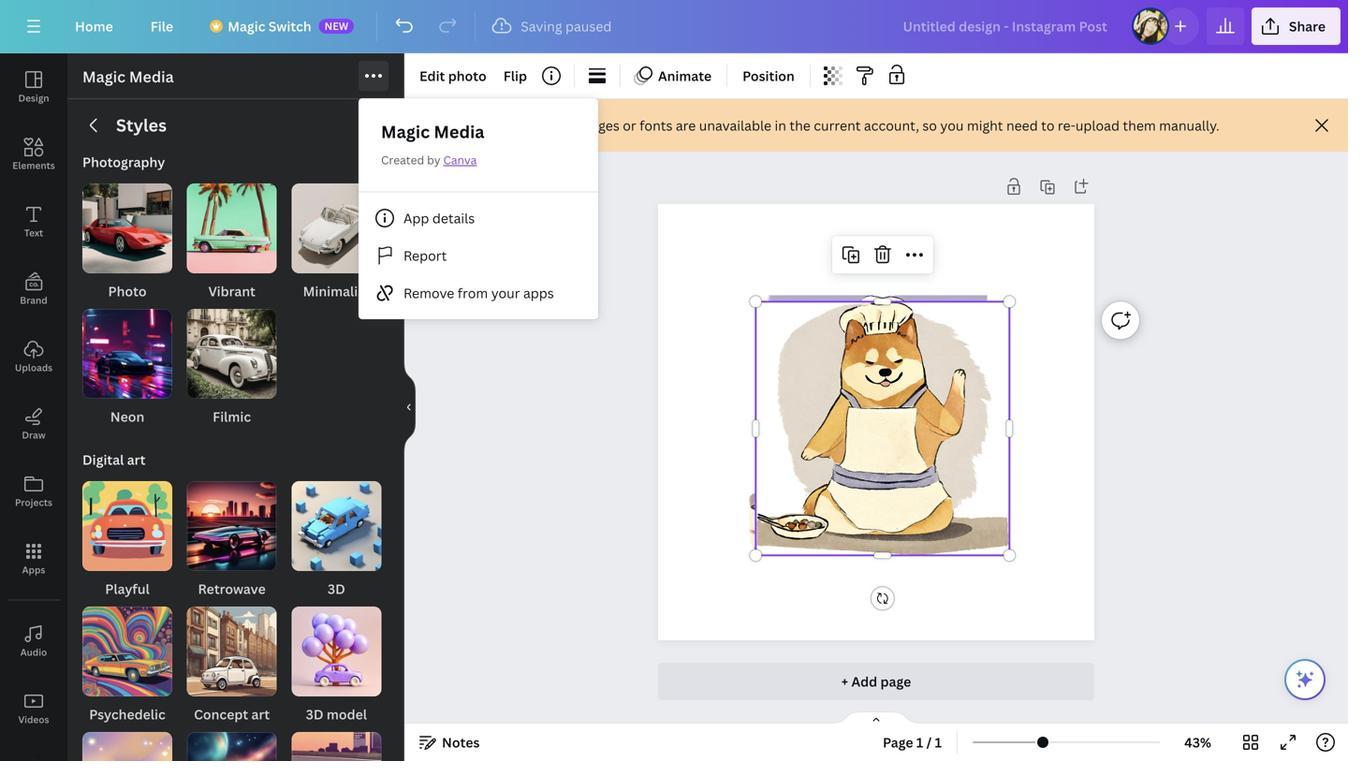Task type: locate. For each thing, give the bounding box(es) containing it.
in
[[775, 117, 787, 134]]

1 left /
[[917, 734, 924, 752]]

3d inside group
[[328, 580, 345, 598]]

art
[[127, 451, 146, 469], [251, 706, 270, 723]]

the right of at the left of page
[[505, 117, 526, 134]]

new
[[325, 19, 349, 33]]

1 horizontal spatial the
[[790, 117, 811, 134]]

concept
[[194, 706, 248, 723]]

images
[[576, 117, 620, 134]]

unavailable
[[699, 117, 772, 134]]

share
[[1289, 17, 1326, 35]]

1 vertical spatial 3d
[[306, 706, 324, 723]]

0 horizontal spatial media
[[129, 66, 174, 87]]

canva assistant image
[[1294, 669, 1317, 691]]

1
[[917, 734, 924, 752], [935, 734, 942, 752]]

1 the from the left
[[505, 117, 526, 134]]

magic up created
[[381, 120, 430, 143]]

position button
[[735, 61, 802, 91]]

created
[[381, 152, 424, 168]]

1 horizontal spatial art
[[251, 706, 270, 723]]

1 vertical spatial magic
[[82, 66, 126, 87]]

elements button
[[0, 121, 67, 188]]

apps
[[22, 564, 45, 576]]

text
[[24, 227, 43, 239]]

0 vertical spatial art
[[127, 451, 146, 469]]

0 vertical spatial 3d
[[328, 580, 345, 598]]

photo
[[448, 67, 487, 85]]

1 vertical spatial media
[[434, 120, 485, 143]]

2 horizontal spatial magic
[[381, 120, 430, 143]]

0 vertical spatial magic
[[228, 17, 265, 35]]

digital
[[82, 451, 124, 469]]

1 1 from the left
[[917, 734, 924, 752]]

model
[[327, 706, 367, 723]]

notes button
[[412, 728, 487, 758]]

neon
[[110, 408, 144, 426]]

+ add page button
[[658, 663, 1095, 700]]

1 right /
[[935, 734, 942, 752]]

1 horizontal spatial magic
[[228, 17, 265, 35]]

art for concept art
[[251, 706, 270, 723]]

art right concept
[[251, 706, 270, 723]]

design button
[[0, 53, 67, 121]]

the right in
[[790, 117, 811, 134]]

the
[[505, 117, 526, 134], [790, 117, 811, 134]]

0 horizontal spatial art
[[127, 451, 146, 469]]

saving paused status
[[483, 15, 621, 37]]

3d inside group
[[306, 706, 324, 723]]

from
[[458, 284, 488, 302]]

43% button
[[1168, 728, 1229, 758]]

+ add page
[[842, 673, 911, 691]]

media for magic media created by canva
[[434, 120, 485, 143]]

magic inside main menu bar
[[228, 17, 265, 35]]

show pages image
[[832, 711, 921, 726]]

to
[[1042, 117, 1055, 134]]

main menu bar
[[0, 0, 1349, 53]]

videos button
[[0, 675, 67, 743]]

magic down the home at top left
[[82, 66, 126, 87]]

elements
[[12, 159, 55, 172]]

or
[[623, 117, 637, 134]]

0 vertical spatial media
[[129, 66, 174, 87]]

media
[[129, 66, 174, 87], [434, 120, 485, 143]]

by
[[427, 152, 441, 168]]

playful group
[[82, 481, 172, 599]]

retrowave group
[[187, 481, 277, 599]]

art right digital
[[127, 451, 146, 469]]

0 horizontal spatial 1
[[917, 734, 924, 752]]

projects button
[[0, 458, 67, 525]]

3d up 3d model group
[[328, 580, 345, 598]]

so
[[923, 117, 937, 134]]

magic media created by canva
[[381, 120, 485, 168]]

art inside group
[[251, 706, 270, 723]]

minimalist group
[[292, 184, 381, 302]]

page
[[883, 734, 914, 752]]

2 vertical spatial magic
[[381, 120, 430, 143]]

manually.
[[1160, 117, 1220, 134]]

position
[[743, 67, 795, 85]]

paused
[[566, 17, 612, 35]]

text button
[[0, 188, 67, 256]]

+
[[842, 673, 849, 691]]

home
[[75, 17, 113, 35]]

playful
[[105, 580, 150, 598]]

re-
[[1058, 117, 1076, 134]]

flip
[[504, 67, 527, 85]]

page
[[881, 673, 911, 691]]

3d for 3d
[[328, 580, 345, 598]]

projects
[[15, 496, 52, 509]]

you
[[941, 117, 964, 134]]

page 1 / 1
[[883, 734, 942, 752]]

3d
[[328, 580, 345, 598], [306, 706, 324, 723]]

magic for magic media
[[82, 66, 126, 87]]

hide image
[[404, 362, 416, 452]]

2 1 from the left
[[935, 734, 942, 752]]

of
[[488, 117, 502, 134]]

your
[[491, 284, 520, 302]]

3d group
[[292, 481, 381, 599]]

1 horizontal spatial media
[[434, 120, 485, 143]]

edit
[[420, 67, 445, 85]]

1 horizontal spatial 3d
[[328, 580, 345, 598]]

0 horizontal spatial 3d
[[306, 706, 324, 723]]

media up canva in the left of the page
[[434, 120, 485, 143]]

filmic group
[[187, 309, 277, 427]]

1 horizontal spatial 1
[[935, 734, 942, 752]]

switch
[[269, 17, 312, 35]]

3d for 3d model
[[306, 706, 324, 723]]

0 horizontal spatial the
[[505, 117, 526, 134]]

media up styles
[[129, 66, 174, 87]]

psychedelic group
[[82, 607, 172, 725]]

magic left switch
[[228, 17, 265, 35]]

magic
[[228, 17, 265, 35], [82, 66, 126, 87], [381, 120, 430, 143]]

media inside magic media created by canva
[[434, 120, 485, 143]]

canva
[[443, 152, 477, 168]]

need
[[1007, 117, 1038, 134]]

3d left model
[[306, 706, 324, 723]]

0 horizontal spatial magic
[[82, 66, 126, 87]]

1 vertical spatial art
[[251, 706, 270, 723]]

audio
[[20, 646, 47, 659]]

animate
[[658, 67, 712, 85]]

them
[[1123, 117, 1156, 134]]



Task type: describe. For each thing, give the bounding box(es) containing it.
fonts
[[640, 117, 673, 134]]

report button
[[359, 237, 598, 274]]

magic media list
[[359, 98, 598, 319]]

upload
[[1076, 117, 1120, 134]]

home link
[[60, 7, 128, 45]]

draw button
[[0, 391, 67, 458]]

3d model
[[306, 706, 367, 723]]

share button
[[1252, 7, 1341, 45]]

photo
[[108, 282, 147, 300]]

3d model group
[[292, 607, 381, 725]]

file button
[[136, 7, 188, 45]]

magic for magic switch
[[228, 17, 265, 35]]

side panel tab list
[[0, 53, 67, 761]]

remove from your apps
[[404, 284, 554, 302]]

2 the from the left
[[790, 117, 811, 134]]

flip button
[[496, 61, 535, 91]]

remove
[[404, 284, 455, 302]]

uploads button
[[0, 323, 67, 391]]

might
[[967, 117, 1003, 134]]

current
[[814, 117, 861, 134]]

vibrant
[[208, 282, 256, 300]]

photography
[[82, 153, 165, 171]]

some
[[450, 117, 485, 134]]

digital art
[[82, 451, 146, 469]]

minimalist
[[303, 282, 370, 300]]

Design title text field
[[888, 7, 1125, 45]]

app details button
[[359, 199, 598, 237]]

uploads
[[15, 361, 53, 374]]

brand button
[[0, 256, 67, 323]]

retrowave
[[198, 580, 266, 598]]

concept art group
[[187, 607, 277, 725]]

saving
[[521, 17, 562, 35]]

neon group
[[82, 309, 172, 427]]

psychedelic
[[89, 706, 166, 723]]

edit photo button
[[412, 61, 494, 91]]

art for digital art
[[127, 451, 146, 469]]

account,
[[864, 117, 920, 134]]

magic media
[[82, 66, 174, 87]]

saving paused
[[521, 17, 612, 35]]

audio button
[[0, 608, 67, 675]]

magic inside magic media created by canva
[[381, 120, 430, 143]]

43%
[[1185, 734, 1212, 752]]

animate button
[[628, 61, 719, 91]]

details
[[432, 209, 475, 227]]

remove from your apps button
[[359, 274, 598, 312]]

photo group
[[82, 184, 172, 302]]

styles
[[116, 114, 167, 137]]

edit photo
[[420, 67, 487, 85]]

brand
[[20, 294, 47, 307]]

concept art
[[194, 706, 270, 723]]

some of the pasted images or fonts are unavailable in the current account, so you might need to re-upload them manually.
[[450, 117, 1220, 134]]

vibrant group
[[187, 184, 277, 302]]

/
[[927, 734, 932, 752]]

file
[[151, 17, 173, 35]]

report
[[404, 247, 447, 265]]

draw
[[22, 429, 45, 442]]

are
[[676, 117, 696, 134]]

add
[[852, 673, 878, 691]]

notes
[[442, 734, 480, 752]]

videos
[[18, 714, 49, 726]]

canva link
[[443, 152, 477, 168]]

filmic
[[213, 408, 251, 426]]

magic switch
[[228, 17, 312, 35]]

app
[[404, 209, 429, 227]]

app details
[[404, 209, 475, 227]]

media for magic media
[[129, 66, 174, 87]]

pasted
[[529, 117, 573, 134]]

apps button
[[0, 525, 67, 593]]



Task type: vqa. For each thing, say whether or not it's contained in the screenshot.
Re-
yes



